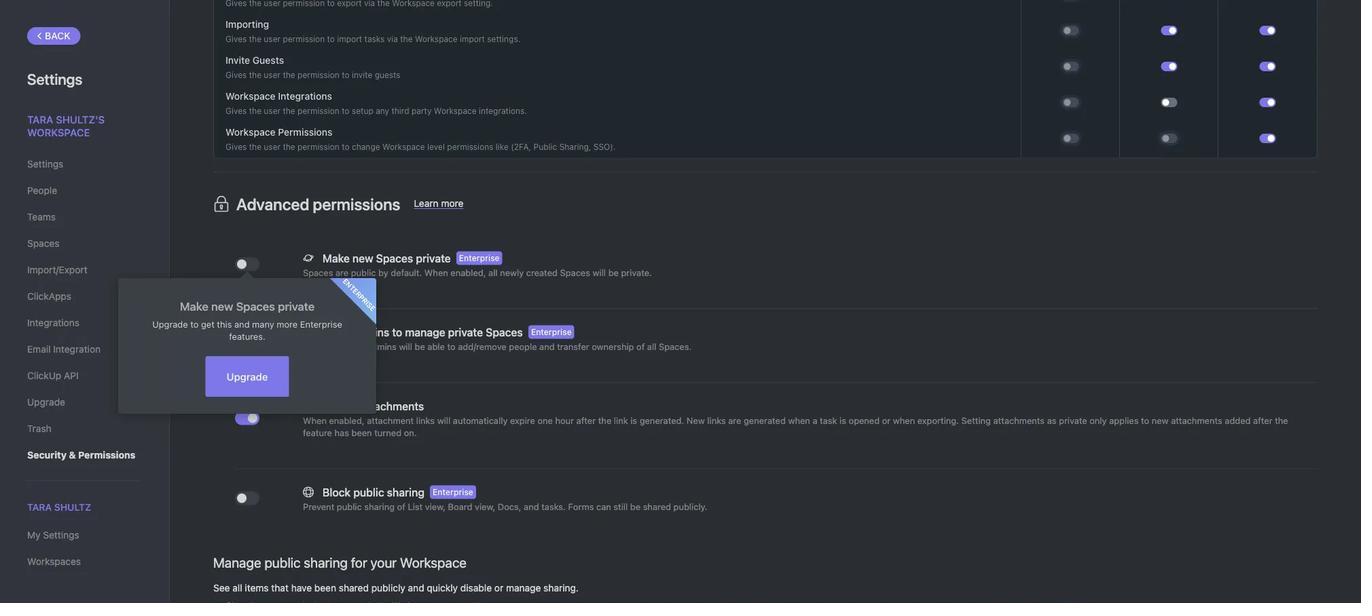 Task type: describe. For each thing, give the bounding box(es) containing it.
allow admins to manage private spaces
[[323, 326, 523, 339]]

email
[[27, 344, 51, 355]]

turned
[[374, 428, 402, 438]]

upgrade for the upgrade "link" inside the the settings element
[[27, 397, 65, 408]]

are inside private attachments when enabled, attachment links will automatically expire one hour after the link is generated. new links are generated when a task is opened or when exporting. setting attachments as private only applies to new attachments added after the feature has been turned on.
[[728, 416, 741, 426]]

gives for workspace integrations
[[226, 107, 247, 116]]

third
[[392, 107, 409, 116]]

disable
[[461, 583, 492, 594]]

enterprise left 'by'
[[342, 277, 377, 313]]

1 vertical spatial settings
[[27, 159, 63, 170]]

permission for integrations
[[298, 107, 340, 116]]

spaces right created at the left of page
[[560, 268, 590, 278]]

forms
[[568, 502, 594, 512]]

hour
[[555, 416, 574, 426]]

still
[[614, 502, 628, 512]]

security & permissions
[[27, 450, 136, 461]]

integrations inside the settings element
[[27, 318, 79, 329]]

gives for invite guests
[[226, 71, 247, 80]]

security
[[27, 450, 67, 461]]

for
[[351, 556, 367, 571]]

1 horizontal spatial more
[[441, 198, 464, 209]]

or inside private attachments when enabled, attachment links will automatically expire one hour after the link is generated. new links are generated when a task is opened or when exporting. setting attachments as private only applies to new attachments added after the feature has been turned on.
[[882, 416, 891, 426]]

2 horizontal spatial be
[[630, 502, 641, 512]]

private inside private attachments when enabled, attachment links will automatically expire one hour after the link is generated. new links are generated when a task is opened or when exporting. setting attachments as private only applies to new attachments added after the feature has been turned on.
[[1059, 416, 1087, 426]]

gives inside importing gives the user permission to import tasks via the workspace import settings.
[[226, 34, 247, 44]]

any
[[376, 107, 389, 116]]

spaces are public by default. when enabled, all newly created spaces will be private.
[[303, 268, 652, 278]]

invite
[[226, 55, 250, 66]]

publicly.
[[674, 502, 707, 512]]

people link
[[27, 179, 142, 202]]

enterprise inside block public sharing enterprise
[[433, 488, 473, 498]]

tara for tara shultz
[[27, 502, 52, 514]]

1 vertical spatial of
[[397, 502, 405, 512]]

that
[[271, 583, 289, 594]]

1 when from the left
[[788, 416, 810, 426]]

has
[[335, 428, 349, 438]]

1 vertical spatial will
[[399, 342, 412, 352]]

party
[[412, 107, 432, 116]]

0 horizontal spatial all
[[232, 583, 242, 594]]

spaces.
[[659, 342, 692, 352]]

security & permissions link
[[27, 444, 142, 467]]

spaces inside make new spaces private upgrade to get this and many more enterprise features.
[[236, 300, 275, 314]]

trash
[[27, 424, 51, 435]]

items
[[245, 583, 269, 594]]

spaces link
[[27, 232, 142, 255]]

workspaces link
[[27, 551, 142, 574]]

spaces inside the settings element
[[27, 238, 59, 249]]

prevent public sharing of list view, board view, docs, and tasks. forms can still be shared publicly.
[[303, 502, 707, 512]]

0 horizontal spatial be
[[415, 342, 425, 352]]

and left quickly
[[408, 583, 424, 594]]

0 horizontal spatial been
[[314, 583, 336, 594]]

workspace permissions gives the user the permission to change workspace level permissions like (2fa, public sharing, sso).
[[226, 127, 616, 152]]

user for integrations
[[264, 107, 281, 116]]

created
[[526, 268, 558, 278]]

able
[[428, 342, 445, 352]]

enterprise inside make new spaces private enterprise
[[459, 254, 500, 263]]

your
[[371, 556, 397, 571]]

will inside private attachments when enabled, attachment links will automatically expire one hour after the link is generated. new links are generated when a task is opened or when exporting. setting attachments as private only applies to new attachments added after the feature has been turned on.
[[437, 416, 451, 426]]

can
[[596, 502, 611, 512]]

permission for guests
[[298, 71, 340, 80]]

2 horizontal spatial attachments
[[1171, 416, 1223, 426]]

workspaces
[[27, 557, 81, 568]]

tasks
[[364, 34, 385, 44]]

to inside make new spaces private upgrade to get this and many more enterprise features.
[[190, 319, 199, 330]]

permissions inside workspace permissions gives the user the permission to change workspace level permissions like (2fa, public sharing, sso).
[[447, 143, 493, 152]]

new for make new spaces private enterprise
[[353, 252, 373, 265]]

new for make new spaces private upgrade to get this and many more enterprise features.
[[211, 300, 233, 314]]

&
[[69, 450, 76, 461]]

have
[[291, 583, 312, 594]]

1 vertical spatial enabled,
[[329, 342, 365, 352]]

newly
[[500, 268, 524, 278]]

sharing,
[[560, 143, 591, 152]]

importing
[[226, 19, 269, 30]]

shultz
[[54, 502, 91, 514]]

1 is from the left
[[631, 416, 637, 426]]

to inside invite guests gives the user the permission to invite guests
[[342, 71, 350, 80]]

guests
[[375, 71, 401, 80]]

quickly
[[427, 583, 458, 594]]

see
[[213, 583, 230, 594]]

2 import from the left
[[460, 34, 485, 44]]

sharing for for
[[304, 556, 348, 571]]

0 vertical spatial are
[[336, 268, 349, 278]]

settings.
[[487, 34, 521, 44]]

setting
[[962, 416, 991, 426]]

integrations link
[[27, 312, 142, 335]]

prevent
[[303, 502, 334, 512]]

1 vertical spatial shared
[[339, 583, 369, 594]]

1 after from the left
[[576, 416, 596, 426]]

many
[[252, 319, 274, 330]]

0 vertical spatial of
[[637, 342, 645, 352]]

manage public sharing for your workspace
[[213, 556, 467, 571]]

sso).
[[594, 143, 616, 152]]

setup
[[352, 107, 373, 116]]

to inside workspace permissions gives the user the permission to change workspace level permissions like (2fa, public sharing, sso).
[[342, 143, 350, 152]]

1 vertical spatial when
[[303, 342, 327, 352]]

sharing for enterprise
[[387, 487, 425, 499]]

api
[[64, 371, 79, 382]]

see all items that have been shared publicly and quickly disable or manage sharing.
[[213, 583, 579, 594]]

manage
[[213, 556, 261, 571]]

tara shultz's workspace
[[27, 113, 105, 139]]

added
[[1225, 416, 1251, 426]]

upgrade for the rightmost the upgrade "link"
[[227, 371, 268, 383]]

clickup
[[27, 371, 61, 382]]

one
[[538, 416, 553, 426]]

transfer
[[557, 342, 589, 352]]

2 vertical spatial settings
[[43, 530, 79, 542]]

advanced
[[236, 195, 309, 214]]

make new spaces private upgrade to get this and many more enterprise features.
[[152, 300, 342, 342]]

integrations.
[[479, 107, 527, 116]]

link
[[614, 416, 628, 426]]

tasks.
[[542, 502, 566, 512]]

0 vertical spatial when
[[424, 268, 448, 278]]

people
[[509, 342, 537, 352]]

1 horizontal spatial shared
[[643, 502, 671, 512]]

private.
[[621, 268, 652, 278]]

user for permissions
[[264, 143, 281, 152]]

automatically
[[453, 416, 508, 426]]

add/remove
[[458, 342, 507, 352]]

gives for workspace permissions
[[226, 143, 247, 152]]



Task type: vqa. For each thing, say whether or not it's contained in the screenshot.
top 1
no



Task type: locate. For each thing, give the bounding box(es) containing it.
permission left the change
[[298, 143, 340, 152]]

0 vertical spatial be
[[608, 268, 619, 278]]

and inside make new spaces private upgrade to get this and many more enterprise features.
[[234, 319, 250, 330]]

been inside private attachments when enabled, attachment links will automatically expire one hour after the link is generated. new links are generated when a task is opened or when exporting. setting attachments as private only applies to new attachments added after the feature has been turned on.
[[352, 428, 372, 438]]

public down block
[[337, 502, 362, 512]]

2 vertical spatial enabled,
[[329, 416, 365, 426]]

0 horizontal spatial new
[[211, 300, 233, 314]]

clickup api link
[[27, 365, 142, 388]]

my
[[27, 530, 40, 542]]

1 vertical spatial tara
[[27, 502, 52, 514]]

1 horizontal spatial permissions
[[447, 143, 493, 152]]

1 horizontal spatial upgrade
[[152, 319, 188, 330]]

1 horizontal spatial upgrade link
[[206, 357, 289, 398]]

will left private.
[[593, 268, 606, 278]]

1 vertical spatial upgrade
[[227, 371, 268, 383]]

2 view, from the left
[[475, 502, 495, 512]]

clickapps link
[[27, 285, 142, 308]]

advanced permissions
[[236, 195, 400, 214]]

tara inside tara shultz's workspace
[[27, 113, 53, 125]]

or right opened
[[882, 416, 891, 426]]

sharing down block public sharing enterprise
[[364, 502, 395, 512]]

enabled, up has
[[329, 416, 365, 426]]

sharing up list at the bottom of the page
[[387, 487, 425, 499]]

upgrade link down clickup api link
[[27, 391, 142, 414]]

enabled, down allow
[[329, 342, 365, 352]]

permissions down invite guests gives the user the permission to invite guests
[[278, 127, 333, 138]]

0 horizontal spatial import
[[337, 34, 362, 44]]

1 horizontal spatial view,
[[475, 502, 495, 512]]

block public sharing enterprise
[[323, 487, 473, 499]]

to inside workspace integrations gives the user the permission to setup any third party workspace integrations.
[[342, 107, 350, 116]]

a
[[813, 416, 818, 426]]

features.
[[229, 332, 265, 342]]

tara up my
[[27, 502, 52, 514]]

change
[[352, 143, 380, 152]]

of right "ownership"
[[637, 342, 645, 352]]

invite
[[352, 71, 372, 80]]

2 links from the left
[[707, 416, 726, 426]]

links right new
[[707, 416, 726, 426]]

0 vertical spatial more
[[441, 198, 464, 209]]

0 vertical spatial enabled,
[[451, 268, 486, 278]]

all right see
[[232, 583, 242, 594]]

to left invite
[[342, 71, 350, 80]]

3 gives from the top
[[226, 107, 247, 116]]

permissions left like
[[447, 143, 493, 152]]

integrations
[[278, 91, 332, 102], [27, 318, 79, 329]]

make
[[323, 252, 350, 265], [180, 300, 208, 314]]

spaces up allow
[[303, 268, 333, 278]]

1 vertical spatial manage
[[506, 583, 541, 594]]

level
[[427, 143, 445, 152]]

public
[[534, 143, 557, 152]]

1 tara from the top
[[27, 113, 53, 125]]

to inside importing gives the user permission to import tasks via the workspace import settings.
[[327, 34, 335, 44]]

permission
[[283, 34, 325, 44], [298, 71, 340, 80], [298, 107, 340, 116], [298, 143, 340, 152]]

upgrade
[[152, 319, 188, 330], [227, 371, 268, 383], [27, 397, 65, 408]]

0 vertical spatial shared
[[643, 502, 671, 512]]

1 user from the top
[[264, 34, 281, 44]]

2 gives from the top
[[226, 71, 247, 80]]

manage up able
[[405, 326, 445, 339]]

view, right list at the bottom of the page
[[425, 502, 446, 512]]

2 vertical spatial sharing
[[304, 556, 348, 571]]

(2fa,
[[511, 143, 531, 152]]

permissions
[[278, 127, 333, 138], [78, 450, 136, 461]]

integrations inside workspace integrations gives the user the permission to setup any third party workspace integrations.
[[278, 91, 332, 102]]

gives inside workspace integrations gives the user the permission to setup any third party workspace integrations.
[[226, 107, 247, 116]]

sharing.
[[544, 583, 579, 594]]

of
[[637, 342, 645, 352], [397, 502, 405, 512]]

public
[[351, 268, 376, 278], [353, 487, 384, 499], [337, 502, 362, 512], [265, 556, 301, 571]]

clickapps
[[27, 291, 71, 302]]

1 vertical spatial or
[[494, 583, 504, 594]]

is right link
[[631, 416, 637, 426]]

or right 'disable'
[[494, 583, 504, 594]]

when down allow
[[303, 342, 327, 352]]

settings down back link
[[27, 70, 82, 88]]

block
[[323, 487, 351, 499]]

upgrade left get
[[152, 319, 188, 330]]

make up get
[[180, 300, 208, 314]]

1 vertical spatial been
[[314, 583, 336, 594]]

shared left publicly.
[[643, 502, 671, 512]]

public left 'by'
[[351, 268, 376, 278]]

enterprise up the transfer
[[531, 328, 572, 337]]

public right block
[[353, 487, 384, 499]]

enterprise up "spaces are public by default. when enabled, all newly created spaces will be private."
[[459, 254, 500, 263]]

to right able
[[447, 342, 456, 352]]

2 user from the top
[[264, 71, 281, 80]]

make inside make new spaces private upgrade to get this and many more enterprise features.
[[180, 300, 208, 314]]

private
[[416, 252, 451, 265], [278, 300, 315, 314], [448, 326, 483, 339], [1059, 416, 1087, 426]]

been right have
[[314, 583, 336, 594]]

admins down allow admins to manage private spaces
[[367, 342, 397, 352]]

1 horizontal spatial or
[[882, 416, 891, 426]]

invite guests gives the user the permission to invite guests
[[226, 55, 401, 80]]

2 is from the left
[[840, 416, 846, 426]]

shultz's
[[56, 113, 105, 125]]

and right docs, at left
[[524, 502, 539, 512]]

1 vertical spatial admins
[[367, 342, 397, 352]]

new
[[687, 416, 705, 426]]

1 vertical spatial permissions
[[78, 450, 136, 461]]

user inside invite guests gives the user the permission to invite guests
[[264, 71, 281, 80]]

2 horizontal spatial will
[[593, 268, 606, 278]]

learn more
[[414, 198, 464, 209]]

via
[[387, 34, 398, 44]]

tara shultz
[[27, 502, 91, 514]]

spaces up the when enabled, admins will be able to add/remove people and transfer ownership of all spaces.
[[486, 326, 523, 339]]

when up feature on the left
[[303, 416, 327, 426]]

get
[[201, 319, 215, 330]]

admins right allow
[[353, 326, 389, 339]]

user inside workspace permissions gives the user the permission to change workspace level permissions like (2fa, public sharing, sso).
[[264, 143, 281, 152]]

on.
[[404, 428, 417, 438]]

to right applies
[[1141, 416, 1150, 426]]

be left private.
[[608, 268, 619, 278]]

1 vertical spatial integrations
[[27, 318, 79, 329]]

upgrade down features.
[[227, 371, 268, 383]]

0 vertical spatial permissions
[[278, 127, 333, 138]]

email integration
[[27, 344, 101, 355]]

settings link
[[27, 153, 142, 176]]

permission left setup
[[298, 107, 340, 116]]

make for make new spaces private enterprise
[[323, 252, 350, 265]]

new inside private attachments when enabled, attachment links will automatically expire one hour after the link is generated. new links are generated when a task is opened or when exporting. setting attachments as private only applies to new attachments added after the feature has been turned on.
[[1152, 416, 1169, 426]]

tara for tara shultz's workspace
[[27, 113, 53, 125]]

1 vertical spatial sharing
[[364, 502, 395, 512]]

0 vertical spatial new
[[353, 252, 373, 265]]

only
[[1090, 416, 1107, 426]]

make for make new spaces private upgrade to get this and many more enterprise features.
[[180, 300, 208, 314]]

shared down for
[[339, 583, 369, 594]]

feature
[[303, 428, 332, 438]]

2 horizontal spatial all
[[647, 342, 656, 352]]

1 horizontal spatial attachments
[[994, 416, 1045, 426]]

when inside private attachments when enabled, attachment links will automatically expire one hour after the link is generated. new links are generated when a task is opened or when exporting. setting attachments as private only applies to new attachments added after the feature has been turned on.
[[303, 416, 327, 426]]

2 vertical spatial upgrade
[[27, 397, 65, 408]]

attachments
[[361, 400, 424, 413], [994, 416, 1045, 426], [1171, 416, 1223, 426]]

gives inside invite guests gives the user the permission to invite guests
[[226, 71, 247, 80]]

0 horizontal spatial view,
[[425, 502, 446, 512]]

import left tasks
[[337, 34, 362, 44]]

0 horizontal spatial more
[[277, 319, 298, 330]]

permissions down trash link
[[78, 450, 136, 461]]

2 vertical spatial be
[[630, 502, 641, 512]]

2 vertical spatial will
[[437, 416, 451, 426]]

more right learn
[[441, 198, 464, 209]]

1 vertical spatial be
[[415, 342, 425, 352]]

1 horizontal spatial permissions
[[278, 127, 333, 138]]

integration
[[53, 344, 101, 355]]

to up invite guests gives the user the permission to invite guests
[[327, 34, 335, 44]]

my settings link
[[27, 525, 142, 548]]

0 vertical spatial sharing
[[387, 487, 425, 499]]

to inside private attachments when enabled, attachment links will automatically expire one hour after the link is generated. new links are generated when a task is opened or when exporting. setting attachments as private only applies to new attachments added after the feature has been turned on.
[[1141, 416, 1150, 426]]

gives
[[226, 34, 247, 44], [226, 71, 247, 80], [226, 107, 247, 116], [226, 143, 247, 152]]

when left a
[[788, 416, 810, 426]]

permissions inside the settings element
[[78, 450, 136, 461]]

enterprise up board
[[433, 488, 473, 498]]

to left setup
[[342, 107, 350, 116]]

is
[[631, 416, 637, 426], [840, 416, 846, 426]]

spaces up 'by'
[[376, 252, 413, 265]]

teams
[[27, 212, 56, 223]]

all
[[488, 268, 498, 278], [647, 342, 656, 352], [232, 583, 242, 594]]

4 user from the top
[[264, 143, 281, 152]]

expire
[[510, 416, 535, 426]]

gives inside workspace permissions gives the user the permission to change workspace level permissions like (2fa, public sharing, sso).
[[226, 143, 247, 152]]

enterprise
[[459, 254, 500, 263], [342, 277, 377, 313], [300, 319, 342, 330], [531, 328, 572, 337], [433, 488, 473, 498]]

spaces
[[27, 238, 59, 249], [376, 252, 413, 265], [303, 268, 333, 278], [560, 268, 590, 278], [236, 300, 275, 314], [486, 326, 523, 339]]

private inside make new spaces private upgrade to get this and many more enterprise features.
[[278, 300, 315, 314]]

integrations down invite guests gives the user the permission to invite guests
[[278, 91, 332, 102]]

importing gives the user permission to import tasks via the workspace import settings.
[[226, 19, 521, 44]]

1 horizontal spatial new
[[353, 252, 373, 265]]

upgrade down "clickup"
[[27, 397, 65, 408]]

public for of
[[337, 502, 362, 512]]

enabled,
[[451, 268, 486, 278], [329, 342, 365, 352], [329, 416, 365, 426]]

0 vertical spatial manage
[[405, 326, 445, 339]]

spaces up many
[[236, 300, 275, 314]]

0 horizontal spatial are
[[336, 268, 349, 278]]

upgrade link down features.
[[206, 357, 289, 398]]

when enabled, admins will be able to add/remove people and transfer ownership of all spaces.
[[303, 342, 692, 352]]

applies
[[1109, 416, 1139, 426]]

list
[[408, 502, 423, 512]]

settings element
[[0, 0, 170, 604]]

clickup api
[[27, 371, 79, 382]]

enterprise inside make new spaces private upgrade to get this and many more enterprise features.
[[300, 319, 342, 330]]

after right the added at the right bottom of page
[[1253, 416, 1273, 426]]

2 horizontal spatial upgrade
[[227, 371, 268, 383]]

1 horizontal spatial be
[[608, 268, 619, 278]]

1 horizontal spatial manage
[[506, 583, 541, 594]]

user inside workspace integrations gives the user the permission to setup any third party workspace integrations.
[[264, 107, 281, 116]]

public for enterprise
[[353, 487, 384, 499]]

like
[[496, 143, 509, 152]]

teams link
[[27, 206, 142, 229]]

0 horizontal spatial shared
[[339, 583, 369, 594]]

guests
[[253, 55, 284, 66]]

2 vertical spatial new
[[1152, 416, 1169, 426]]

make down advanced permissions
[[323, 252, 350, 265]]

0 horizontal spatial make
[[180, 300, 208, 314]]

4 gives from the top
[[226, 143, 247, 152]]

1 vertical spatial new
[[211, 300, 233, 314]]

1 vertical spatial make
[[180, 300, 208, 314]]

2 tara from the top
[[27, 502, 52, 514]]

2 after from the left
[[1253, 416, 1273, 426]]

workspace integrations gives the user the permission to setup any third party workspace integrations.
[[226, 91, 527, 116]]

been right has
[[352, 428, 372, 438]]

by
[[378, 268, 388, 278]]

manage left sharing. at the bottom left
[[506, 583, 541, 594]]

enterprise right many
[[300, 319, 342, 330]]

to down default.
[[392, 326, 402, 339]]

attachments up "attachment"
[[361, 400, 424, 413]]

tara left shultz's
[[27, 113, 53, 125]]

when left exporting.
[[893, 416, 915, 426]]

permission up invite guests gives the user the permission to invite guests
[[283, 34, 325, 44]]

view,
[[425, 502, 446, 512], [475, 502, 495, 512]]

1 horizontal spatial all
[[488, 268, 498, 278]]

1 vertical spatial are
[[728, 416, 741, 426]]

1 horizontal spatial will
[[437, 416, 451, 426]]

1 vertical spatial more
[[277, 319, 298, 330]]

permission for permissions
[[298, 143, 340, 152]]

1 horizontal spatial when
[[893, 416, 915, 426]]

0 horizontal spatial when
[[788, 416, 810, 426]]

public up that
[[265, 556, 301, 571]]

sharing for of
[[364, 502, 395, 512]]

be right still
[[630, 502, 641, 512]]

0 horizontal spatial attachments
[[361, 400, 424, 413]]

import left settings.
[[460, 34, 485, 44]]

been
[[352, 428, 372, 438], [314, 583, 336, 594]]

are left 'by'
[[336, 268, 349, 278]]

2 when from the left
[[893, 416, 915, 426]]

private attachments when enabled, attachment links will automatically expire one hour after the link is generated. new links are generated when a task is opened or when exporting. setting attachments as private only applies to new attachments added after the feature has been turned on.
[[303, 400, 1288, 438]]

1 horizontal spatial are
[[728, 416, 741, 426]]

learn more link
[[414, 198, 464, 209]]

of left list at the bottom of the page
[[397, 502, 405, 512]]

permission left invite
[[298, 71, 340, 80]]

0 horizontal spatial permissions
[[313, 195, 400, 214]]

upgrade link inside the settings element
[[27, 391, 142, 414]]

0 horizontal spatial after
[[576, 416, 596, 426]]

0 horizontal spatial upgrade link
[[27, 391, 142, 414]]

1 horizontal spatial been
[[352, 428, 372, 438]]

1 horizontal spatial is
[[840, 416, 846, 426]]

0 vertical spatial admins
[[353, 326, 389, 339]]

1 horizontal spatial import
[[460, 34, 485, 44]]

1 import from the left
[[337, 34, 362, 44]]

will
[[593, 268, 606, 278], [399, 342, 412, 352], [437, 416, 451, 426]]

permissions down the change
[[313, 195, 400, 214]]

permissions inside workspace permissions gives the user the permission to change workspace level permissions like (2fa, public sharing, sso).
[[278, 127, 333, 138]]

sharing left for
[[304, 556, 348, 571]]

permission inside workspace integrations gives the user the permission to setup any third party workspace integrations.
[[298, 107, 340, 116]]

upgrade inside the settings element
[[27, 397, 65, 408]]

attachments left the added at the right bottom of page
[[1171, 416, 1223, 426]]

permission inside importing gives the user permission to import tasks via the workspace import settings.
[[283, 34, 325, 44]]

1 links from the left
[[416, 416, 435, 426]]

integrations down clickapps
[[27, 318, 79, 329]]

0 vertical spatial tara
[[27, 113, 53, 125]]

to
[[327, 34, 335, 44], [342, 71, 350, 80], [342, 107, 350, 116], [342, 143, 350, 152], [190, 319, 199, 330], [392, 326, 402, 339], [447, 342, 456, 352], [1141, 416, 1150, 426]]

will down allow admins to manage private spaces
[[399, 342, 412, 352]]

ownership
[[592, 342, 634, 352]]

this
[[217, 319, 232, 330]]

to left the change
[[342, 143, 350, 152]]

2 horizontal spatial new
[[1152, 416, 1169, 426]]

0 vertical spatial been
[[352, 428, 372, 438]]

1 horizontal spatial after
[[1253, 416, 1273, 426]]

after right hour
[[576, 416, 596, 426]]

0 vertical spatial upgrade
[[152, 319, 188, 330]]

upgrade inside make new spaces private upgrade to get this and many more enterprise features.
[[152, 319, 188, 330]]

1 horizontal spatial integrations
[[278, 91, 332, 102]]

0 horizontal spatial links
[[416, 416, 435, 426]]

and up features.
[[234, 319, 250, 330]]

1 vertical spatial permissions
[[313, 195, 400, 214]]

view, left docs, at left
[[475, 502, 495, 512]]

will left "automatically"
[[437, 416, 451, 426]]

0 horizontal spatial is
[[631, 416, 637, 426]]

more right many
[[277, 319, 298, 330]]

attachment
[[367, 416, 414, 426]]

the
[[249, 34, 262, 44], [400, 34, 413, 44], [249, 71, 262, 80], [283, 71, 295, 80], [249, 107, 262, 116], [283, 107, 295, 116], [249, 143, 262, 152], [283, 143, 295, 152], [598, 416, 612, 426], [1275, 416, 1288, 426]]

back
[[45, 30, 70, 41]]

0 horizontal spatial upgrade
[[27, 397, 65, 408]]

tara
[[27, 113, 53, 125], [27, 502, 52, 514]]

all left spaces.
[[647, 342, 656, 352]]

public for for
[[265, 556, 301, 571]]

and
[[234, 319, 250, 330], [539, 342, 555, 352], [524, 502, 539, 512], [408, 583, 424, 594]]

1 gives from the top
[[226, 34, 247, 44]]

1 view, from the left
[[425, 502, 446, 512]]

0 horizontal spatial integrations
[[27, 318, 79, 329]]

make new spaces private enterprise
[[323, 252, 500, 265]]

when
[[788, 416, 810, 426], [893, 416, 915, 426]]

as
[[1047, 416, 1057, 426]]

to left get
[[190, 319, 199, 330]]

and right people
[[539, 342, 555, 352]]

settings right my
[[43, 530, 79, 542]]

are left the generated
[[728, 416, 741, 426]]

links up on.
[[416, 416, 435, 426]]

is right task
[[840, 416, 846, 426]]

spaces down teams
[[27, 238, 59, 249]]

be down allow admins to manage private spaces
[[415, 342, 425, 352]]

0 vertical spatial integrations
[[278, 91, 332, 102]]

enabled, left newly
[[451, 268, 486, 278]]

0 horizontal spatial will
[[399, 342, 412, 352]]

my settings
[[27, 530, 79, 542]]

attachments left as
[[994, 416, 1045, 426]]

1 horizontal spatial make
[[323, 252, 350, 265]]

0 vertical spatial will
[[593, 268, 606, 278]]

2 vertical spatial when
[[303, 416, 327, 426]]

0 vertical spatial all
[[488, 268, 498, 278]]

when down make new spaces private enterprise
[[424, 268, 448, 278]]

2 vertical spatial all
[[232, 583, 242, 594]]

more inside make new spaces private upgrade to get this and many more enterprise features.
[[277, 319, 298, 330]]

settings up people
[[27, 159, 63, 170]]

private
[[323, 400, 358, 413]]

all left newly
[[488, 268, 498, 278]]

workspace inside importing gives the user permission to import tasks via the workspace import settings.
[[415, 34, 458, 44]]

workspace
[[415, 34, 458, 44], [226, 91, 276, 102], [434, 107, 477, 116], [226, 127, 276, 138], [27, 127, 90, 139], [382, 143, 425, 152], [400, 556, 467, 571]]

new inside make new spaces private upgrade to get this and many more enterprise features.
[[211, 300, 233, 314]]

user for guests
[[264, 71, 281, 80]]

0 horizontal spatial of
[[397, 502, 405, 512]]

permissions
[[447, 143, 493, 152], [313, 195, 400, 214]]

0 vertical spatial settings
[[27, 70, 82, 88]]

1 vertical spatial all
[[647, 342, 656, 352]]

0 horizontal spatial or
[[494, 583, 504, 594]]

user inside importing gives the user permission to import tasks via the workspace import settings.
[[264, 34, 281, 44]]

permission inside workspace permissions gives the user the permission to change workspace level permissions like (2fa, public sharing, sso).
[[298, 143, 340, 152]]

when
[[424, 268, 448, 278], [303, 342, 327, 352], [303, 416, 327, 426]]

permission inside invite guests gives the user the permission to invite guests
[[298, 71, 340, 80]]

3 user from the top
[[264, 107, 281, 116]]

workspace inside tara shultz's workspace
[[27, 127, 90, 139]]

0 horizontal spatial manage
[[405, 326, 445, 339]]

enabled, inside private attachments when enabled, attachment links will automatically expire one hour after the link is generated. new links are generated when a task is opened or when exporting. setting attachments as private only applies to new attachments added after the feature has been turned on.
[[329, 416, 365, 426]]



